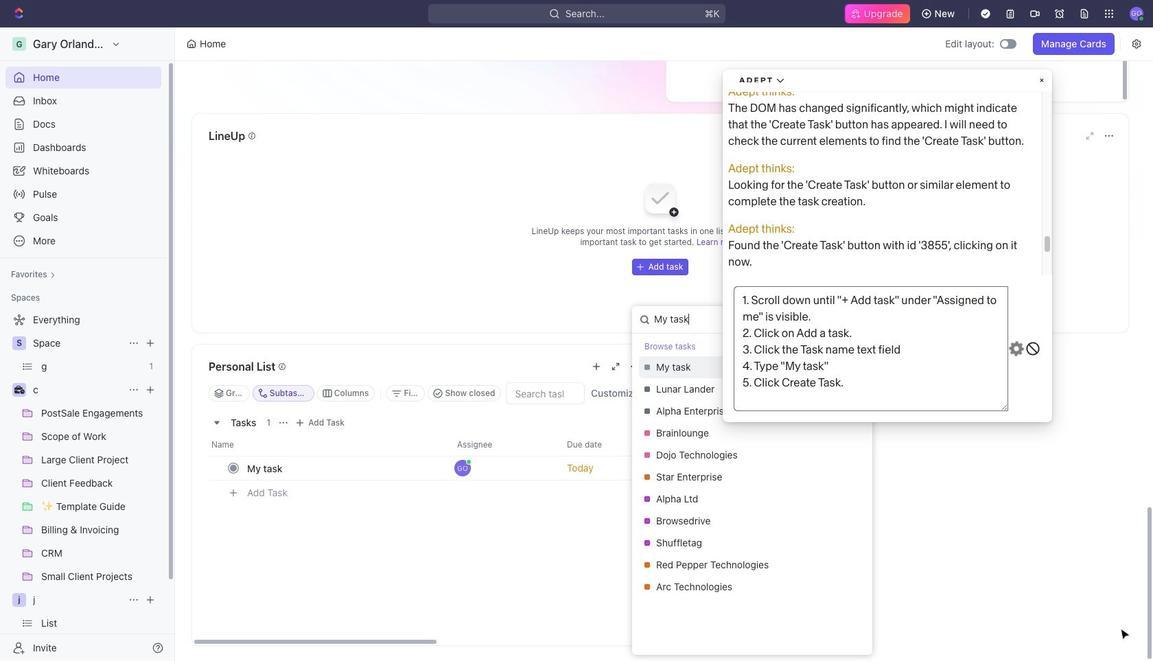 Task type: describe. For each thing, give the bounding box(es) containing it.
space, , element
[[12, 336, 26, 350]]

business time image
[[14, 386, 24, 394]]

Search tasks... text field
[[507, 383, 584, 404]]

tree inside sidebar navigation
[[5, 309, 161, 661]]

sidebar navigation
[[0, 27, 175, 661]]



Task type: vqa. For each thing, say whether or not it's contained in the screenshot.
the "Space, ," element
yes



Task type: locate. For each thing, give the bounding box(es) containing it.
Search for task (or subtask) name, ID, or URL text field
[[632, 306, 811, 333]]

j, , element
[[12, 593, 26, 607]]

tree
[[5, 309, 161, 661]]



